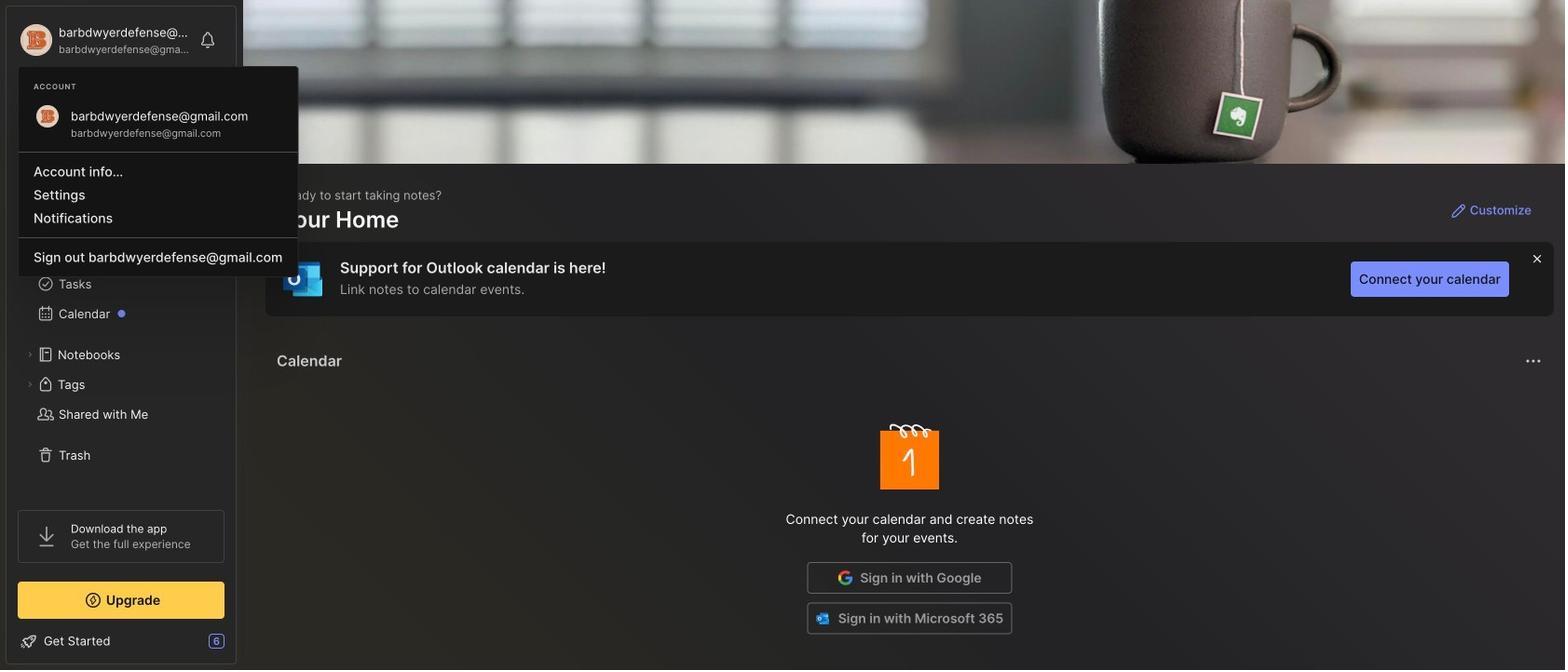 Task type: vqa. For each thing, say whether or not it's contained in the screenshot.
Choose default view option for Spreadsheets field at the right of page
no



Task type: describe. For each thing, give the bounding box(es) containing it.
Search text field
[[51, 95, 200, 113]]

expand notebooks image
[[24, 349, 35, 361]]

Account field
[[18, 21, 190, 59]]

main element
[[0, 0, 242, 671]]



Task type: locate. For each thing, give the bounding box(es) containing it.
More actions field
[[1521, 349, 1547, 375]]

none search field inside "main" element
[[51, 92, 200, 115]]

Help and Learning task checklist field
[[7, 627, 236, 657]]

expand tags image
[[24, 379, 35, 390]]

tree inside "main" element
[[7, 182, 236, 494]]

None search field
[[51, 92, 200, 115]]

more actions image
[[1523, 350, 1545, 373]]

tree
[[7, 182, 236, 494]]

dropdown list menu
[[19, 144, 298, 269]]

click to collapse image
[[235, 636, 249, 659]]



